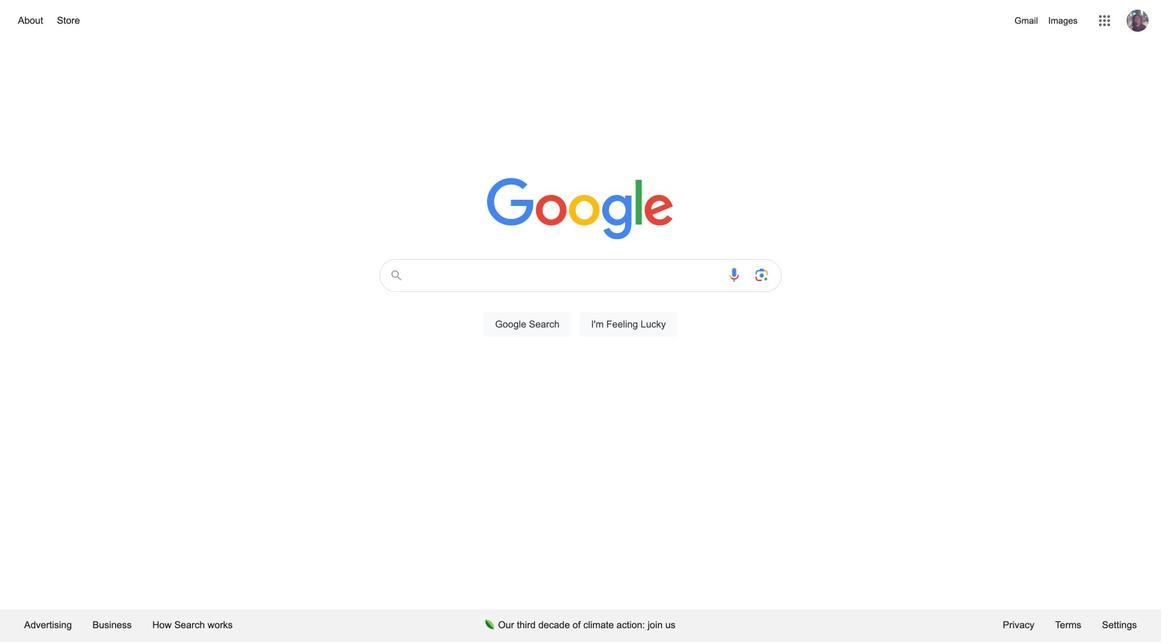 Task type: vqa. For each thing, say whether or not it's contained in the screenshot.
Directions BUTTON
no



Task type: locate. For each thing, give the bounding box(es) containing it.
search by voice image
[[726, 267, 743, 283]]

google image
[[487, 178, 675, 241]]

search by image image
[[754, 267, 770, 283]]

None search field
[[14, 255, 1148, 353]]



